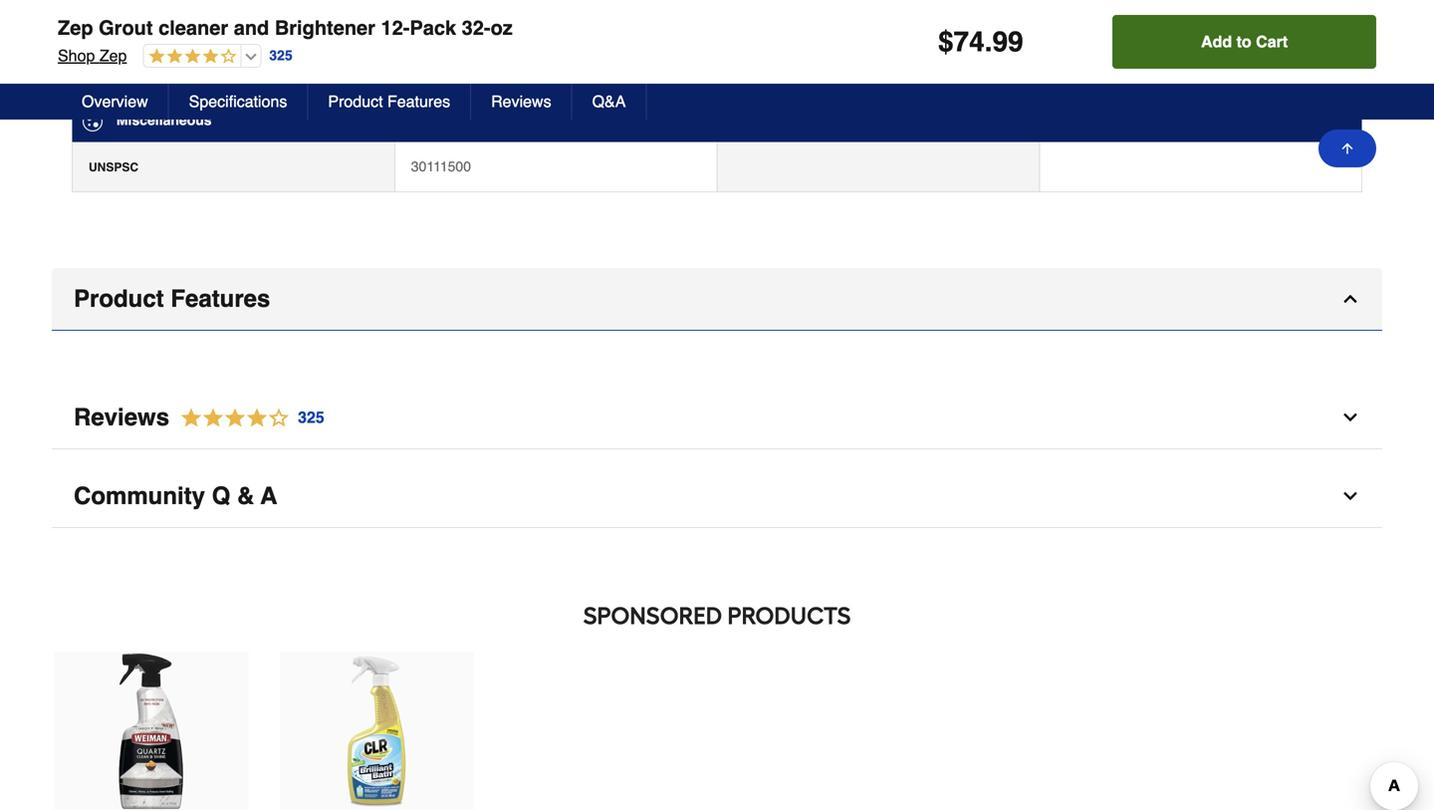 Task type: vqa. For each thing, say whether or not it's contained in the screenshot.
"Pack"
yes



Task type: locate. For each thing, give the bounding box(es) containing it.
1 vertical spatial features
[[171, 285, 270, 312]]

0 vertical spatial reviews
[[491, 92, 552, 111]]

reviews
[[491, 92, 552, 111], [74, 403, 169, 431]]

4.3 stars image down the prop at the left top
[[144, 48, 237, 66]]

0 horizontal spatial reviews
[[74, 403, 169, 431]]

zep up shop
[[58, 16, 93, 39]]

32-
[[462, 16, 491, 39]]

0 vertical spatial product features button
[[308, 84, 471, 120]]

0 vertical spatial product features
[[328, 92, 451, 111]]

reviews inside reviews button
[[491, 92, 552, 111]]

reviews down oz at the left
[[491, 92, 552, 111]]

1 horizontal spatial product
[[328, 92, 383, 111]]

features
[[388, 92, 451, 111], [171, 285, 270, 312]]

ca
[[89, 27, 106, 41]]

q&a button
[[573, 84, 647, 120]]

0 horizontal spatial features
[[171, 285, 270, 312]]

99
[[993, 26, 1024, 58]]

1 vertical spatial reviews
[[74, 403, 169, 431]]

1 vertical spatial 4.3 stars image
[[169, 404, 326, 431]]

q
[[212, 482, 231, 510]]

4.3 stars image containing 325
[[169, 404, 326, 431]]

12-
[[381, 16, 410, 39]]

specifications button
[[169, 84, 308, 120]]

reviews for q&a
[[491, 92, 552, 111]]

add to cart
[[1202, 32, 1289, 51]]

325
[[269, 48, 293, 63], [298, 408, 325, 426]]

1 vertical spatial zep
[[99, 46, 127, 65]]

1 vertical spatial product features button
[[52, 268, 1383, 331]]

0 horizontal spatial product features
[[74, 285, 270, 312]]

overview
[[82, 92, 148, 111]]

zep
[[58, 16, 93, 39], [99, 46, 127, 65]]

oz
[[491, 16, 513, 39]]

add
[[1202, 32, 1233, 51]]

reviews up community
[[74, 403, 169, 431]]

4.3 stars image
[[144, 48, 237, 66], [169, 404, 326, 431]]

chevron down image
[[1341, 486, 1361, 506]]

product
[[328, 92, 383, 111], [74, 285, 164, 312]]

pack
[[410, 16, 456, 39]]

1 horizontal spatial reviews
[[491, 92, 552, 111]]

residents:
[[109, 27, 170, 41]]

&
[[237, 482, 254, 510]]

74
[[954, 26, 985, 58]]

1 horizontal spatial product features
[[328, 92, 451, 111]]

prop
[[173, 27, 201, 41]]

1 horizontal spatial 325
[[298, 408, 325, 426]]

4.3 stars image up &
[[169, 404, 326, 431]]

product features
[[328, 92, 451, 111], [74, 285, 270, 312]]

zep down ca
[[99, 46, 127, 65]]

1 vertical spatial 325
[[298, 408, 325, 426]]

q&a
[[592, 92, 626, 111]]

product features button
[[308, 84, 471, 120], [52, 268, 1383, 331]]

0 horizontal spatial product
[[74, 285, 164, 312]]

shop
[[58, 46, 95, 65]]

0 vertical spatial zep
[[58, 16, 93, 39]]

0 vertical spatial 325
[[269, 48, 293, 63]]

1 vertical spatial product
[[74, 285, 164, 312]]

1 vertical spatial product features
[[74, 285, 270, 312]]

0 horizontal spatial zep
[[58, 16, 93, 39]]

clr 26-oz fresh foam multipurpose bathroom cleaner image
[[300, 653, 455, 809]]

sponsored
[[583, 601, 723, 630]]

1 horizontal spatial features
[[388, 92, 451, 111]]

warning(s)
[[220, 27, 282, 41]]



Task type: describe. For each thing, give the bounding box(es) containing it.
brightener
[[275, 16, 376, 39]]

reviews button
[[471, 84, 573, 120]]

0 vertical spatial 4.3 stars image
[[144, 48, 237, 66]]

reviews for community q & a
[[74, 403, 169, 431]]

65
[[204, 27, 217, 41]]

grout
[[99, 16, 153, 39]]

.
[[985, 26, 993, 58]]

products
[[728, 601, 851, 630]]

cart
[[1257, 32, 1289, 51]]

southdeep products heading
[[52, 596, 1383, 636]]

weiman products quartz 24-fl oz citrus liquid cleaner and polish image
[[73, 653, 229, 809]]

sponsored products
[[583, 601, 851, 630]]

to
[[1237, 32, 1252, 51]]

unspsc
[[89, 160, 139, 174]]

0 horizontal spatial 325
[[269, 48, 293, 63]]

arrow up image
[[1340, 140, 1356, 156]]

ca residents: prop 65 warning(s)
[[89, 27, 282, 41]]

0 vertical spatial product
[[328, 92, 383, 111]]

30111500
[[411, 158, 471, 174]]

1 horizontal spatial zep
[[99, 46, 127, 65]]

and
[[234, 16, 269, 39]]

community q & a
[[74, 482, 277, 510]]

$
[[939, 26, 954, 58]]

cleaner
[[159, 16, 228, 39]]

no
[[411, 26, 429, 41]]

add to cart button
[[1113, 15, 1377, 69]]

overview button
[[62, 84, 169, 120]]

chevron up image
[[1341, 289, 1361, 309]]

shop zep
[[58, 46, 127, 65]]

community q & a button
[[52, 465, 1383, 528]]

zep grout cleaner and brightener 12-pack 32-oz
[[58, 16, 513, 39]]

chevron down image
[[1341, 407, 1361, 427]]

miscellaneous
[[116, 112, 212, 128]]

$ 74 . 99
[[939, 26, 1024, 58]]

specifications
[[189, 92, 287, 111]]

0 vertical spatial features
[[388, 92, 451, 111]]

a
[[261, 482, 277, 510]]

community
[[74, 482, 205, 510]]



